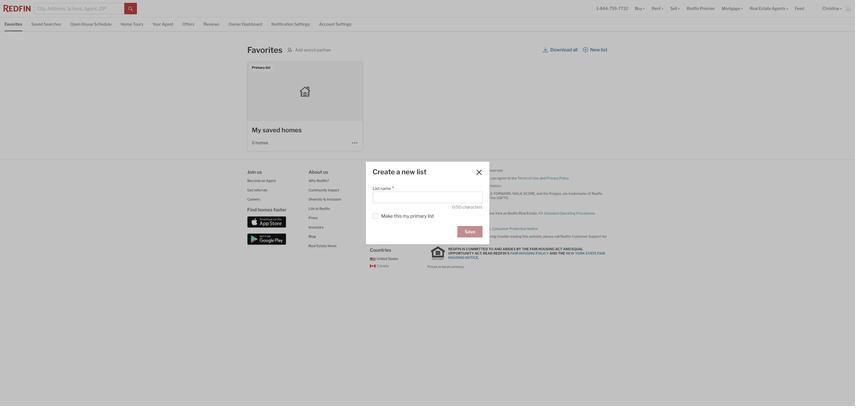 Task type: describe. For each thing, give the bounding box(es) containing it.
1 horizontal spatial ,
[[539, 176, 539, 180]]

operating
[[560, 211, 576, 216]]

1 horizontal spatial the
[[512, 176, 517, 180]]

and right use
[[540, 176, 546, 180]]

0 horizontal spatial or
[[449, 184, 452, 188]]

help center
[[370, 188, 389, 192]]

download the redfin app from the google play store image
[[247, 234, 286, 245]]

score,
[[524, 192, 536, 196]]

business
[[469, 211, 483, 216]]

press
[[309, 216, 318, 220]]

not
[[437, 184, 442, 188]]

1 horizontal spatial favorites
[[247, 45, 283, 55]]

50
[[456, 205, 462, 210]]

favorites link
[[5, 17, 22, 30]]

0 vertical spatial estate
[[460, 219, 470, 223]]

1 horizontal spatial housing
[[519, 251, 535, 256]]

updated january 2023: by searching, you agree to the terms of use , and privacy policy .
[[431, 176, 570, 180]]

redfin right as
[[508, 211, 518, 216]]

equal housing opportunity image
[[431, 247, 445, 260]]

act.
[[475, 251, 482, 256]]

share
[[453, 184, 462, 188]]

info about brokerage services link
[[442, 227, 491, 231]]

1 horizontal spatial and
[[550, 251, 558, 256]]

blog button
[[309, 235, 316, 239]]

primary
[[411, 214, 427, 219]]

redfin is licensed to do business in new york as redfin real estate. ny standard operating procedures
[[431, 211, 595, 216]]

trademarks
[[569, 192, 587, 196]]

or inside if you are using a screen reader, or having trouble reading this website, please call redfin customer support for help at
[[482, 235, 485, 239]]

844- for 1-844-759-7732 .
[[446, 239, 454, 243]]

canada
[[377, 264, 389, 268]]

updated
[[431, 176, 445, 180]]

account
[[319, 22, 335, 27]]

licenses
[[471, 219, 485, 223]]

of inside redfin and all redfin variants, title forward, walk score, and the r logos, are trademarks of redfin corporation, registered or pending in the uspto.
[[588, 192, 591, 196]]

screen
[[459, 235, 470, 239]]

local
[[442, 265, 450, 269]]

account settings
[[319, 22, 352, 27]]

privacy
[[547, 176, 559, 180]]

dashboard
[[242, 22, 262, 27]]

account settings link
[[319, 17, 352, 30]]

0 horizontal spatial estate
[[317, 244, 327, 248]]

0 vertical spatial of
[[529, 176, 532, 180]]

get referrals button
[[247, 188, 268, 192]]

make
[[381, 214, 393, 219]]

844- for 1-844-759-7732
[[600, 6, 610, 11]]

privacy policy link
[[547, 176, 569, 180]]

list name. required field. element
[[373, 183, 480, 192]]

0 horizontal spatial fair
[[510, 251, 518, 256]]

find for find homes faster
[[247, 207, 257, 213]]

1- for 1-844-759-7732
[[597, 6, 600, 11]]

united
[[377, 257, 387, 261]]

redfin down 'do not sell or share my personal information' link
[[456, 192, 468, 196]]

redfin is committed to and abides by the fair housing act and equal opportunity act. read redfin's
[[448, 247, 584, 256]]

tours
[[133, 22, 143, 27]]

using
[[447, 235, 455, 239]]

list name
[[373, 186, 391, 191]]

notification settings
[[271, 22, 310, 27]]

investors button
[[309, 225, 324, 230]]

a inside dialog
[[397, 168, 400, 176]]

redfin left is
[[431, 211, 442, 216]]

use
[[533, 176, 539, 180]]

help
[[431, 239, 438, 243]]

1 vertical spatial in
[[484, 211, 487, 216]]

terms
[[518, 176, 528, 180]]

saved
[[31, 22, 43, 27]]

759- for 1-844-759-7732 .
[[454, 239, 462, 243]]

community impact button
[[309, 188, 339, 192]]

california
[[431, 204, 447, 208]]

#01521930
[[455, 204, 474, 208]]

0 horizontal spatial favorites
[[5, 22, 22, 27]]

1 vertical spatial to
[[460, 211, 463, 216]]

notice
[[465, 256, 478, 260]]

1 horizontal spatial to
[[508, 176, 511, 180]]

redfin inside button
[[687, 6, 699, 11]]

your agent
[[153, 22, 173, 27]]

my inside create a new list dialog
[[403, 214, 410, 219]]

1- for 1-844-759-7732 .
[[443, 239, 446, 243]]

join
[[247, 170, 256, 175]]

information
[[483, 184, 501, 188]]

. down committed
[[478, 256, 479, 260]]

0 vertical spatial about
[[309, 170, 322, 175]]

0 vertical spatial real
[[519, 211, 526, 216]]

1-844-759-7732
[[597, 6, 628, 11]]

terms of use link
[[518, 176, 539, 180]]

searching,
[[474, 176, 490, 180]]

rights
[[479, 168, 488, 173]]

as
[[503, 211, 507, 216]]

currency
[[450, 265, 464, 269]]

become an agent
[[247, 179, 276, 183]]

new for new list
[[591, 47, 600, 53]]

0 for 0 / 50 characters
[[452, 205, 455, 210]]

careers
[[247, 197, 260, 202]]

community
[[309, 188, 327, 192]]

are inside if you are using a screen reader, or having trouble reading this website, please call redfin customer support for help at
[[441, 235, 446, 239]]

faster
[[274, 207, 287, 213]]

your agent link
[[153, 17, 173, 30]]

0 horizontal spatial the
[[491, 196, 496, 200]]

for
[[602, 235, 607, 239]]

corporation,
[[431, 196, 451, 200]]

and down sell
[[445, 192, 451, 196]]

consumer protection notice link
[[492, 227, 538, 231]]

licensed
[[446, 211, 459, 216]]

this inside create a new list dialog
[[394, 214, 402, 219]]

estate.
[[527, 211, 538, 216]]

is
[[443, 211, 445, 216]]

redfin inside if you are using a screen reader, or having trouble reading this website, please call redfin customer support for help at
[[561, 235, 571, 239]]

0 horizontal spatial at
[[316, 207, 319, 211]]

countries
[[370, 248, 391, 253]]

fair inside redfin is committed to and abides by the fair housing act and equal opportunity act. read redfin's
[[530, 247, 538, 251]]

redfin for is
[[448, 247, 461, 251]]

policy
[[560, 176, 569, 180]]

this inside if you are using a screen reader, or having trouble reading this website, please call redfin customer support for help at
[[523, 235, 529, 239]]

1 horizontal spatial the
[[558, 251, 565, 256]]

1 horizontal spatial new
[[487, 211, 495, 216]]

settings for notification settings
[[294, 22, 310, 27]]

fair inside new york state fair housing notice
[[597, 251, 605, 256]]

prices in local currency
[[428, 265, 464, 269]]

submit search image
[[128, 7, 133, 11]]

owner dashboard link
[[229, 17, 262, 30]]

why
[[309, 179, 316, 183]]

0 horizontal spatial in
[[439, 265, 441, 269]]

find us
[[370, 170, 386, 175]]

house
[[81, 22, 93, 27]]

1 vertical spatial 1-844-759-7732 link
[[443, 239, 470, 243]]

homes for find homes faster
[[258, 207, 273, 213]]

ny standard operating procedures link
[[539, 211, 595, 216]]

new mexico real estate licenses
[[431, 219, 485, 223]]

1 horizontal spatial agent
[[266, 179, 276, 183]]

&
[[324, 197, 326, 202]]

redfin?
[[317, 179, 329, 183]]

1 horizontal spatial list
[[428, 214, 434, 219]]

7732 for 1-844-759-7732 .
[[462, 239, 470, 243]]

or inside redfin and all redfin variants, title forward, walk score, and the r logos, are trademarks of redfin corporation, registered or pending in the uspto.
[[469, 196, 473, 200]]

mexico
[[439, 219, 451, 223]]

community impact
[[309, 188, 339, 192]]

canadian flag image
[[370, 265, 376, 268]]

united states
[[377, 257, 399, 261]]

feed button
[[792, 0, 819, 17]]



Task type: locate. For each thing, give the bounding box(es) containing it.
2 vertical spatial or
[[482, 235, 485, 239]]

and
[[540, 176, 546, 180], [445, 192, 451, 196], [537, 192, 543, 196]]

estate left news
[[317, 244, 327, 248]]

estate
[[460, 219, 470, 223], [317, 244, 327, 248]]

1 us from the left
[[257, 170, 262, 175]]

0 horizontal spatial settings
[[294, 22, 310, 27]]

1 vertical spatial about
[[449, 227, 459, 231]]

is
[[462, 247, 466, 251]]

1 settings from the left
[[294, 22, 310, 27]]

0 horizontal spatial 759-
[[454, 239, 462, 243]]

,
[[539, 176, 539, 180], [491, 227, 492, 231]]

do not sell or share my personal information .
[[431, 184, 502, 188]]

us up redfin?
[[323, 170, 328, 175]]

of left use
[[529, 176, 532, 180]]

0 horizontal spatial 0
[[252, 140, 255, 145]]

info
[[442, 227, 448, 231]]

you right if
[[434, 235, 440, 239]]

the left "new"
[[558, 251, 565, 256]]

to left do
[[460, 211, 463, 216]]

ny
[[539, 211, 544, 216]]

0 vertical spatial a
[[397, 168, 400, 176]]

forward,
[[494, 192, 512, 196]]

2 horizontal spatial in
[[487, 196, 490, 200]]

0 vertical spatial 759-
[[610, 6, 619, 11]]

join us
[[247, 170, 262, 175]]

and right "score,"
[[537, 192, 543, 196]]

of right the trademarks
[[588, 192, 591, 196]]

settings for account settings
[[336, 22, 352, 27]]

1 vertical spatial at
[[439, 239, 442, 243]]

0 vertical spatial new
[[591, 47, 600, 53]]

real estate news button
[[309, 244, 337, 248]]

if
[[431, 235, 434, 239]]

0 horizontal spatial this
[[394, 214, 402, 219]]

housing inside new york state fair housing notice
[[448, 256, 465, 260]]

us for find us
[[380, 170, 386, 175]]

housing
[[539, 247, 555, 251], [519, 251, 535, 256], [448, 256, 465, 260]]

0 vertical spatial 0
[[252, 140, 255, 145]]

create a new list element
[[373, 168, 469, 176]]

owner
[[229, 22, 241, 27]]

real
[[519, 211, 526, 216], [452, 219, 459, 223], [309, 244, 316, 248]]

homes up 'download the redfin app on the apple app store' image
[[258, 207, 273, 213]]

1 horizontal spatial 1-844-759-7732 link
[[597, 6, 628, 11]]

an
[[262, 179, 265, 183]]

0 horizontal spatial real
[[309, 244, 316, 248]]

2 horizontal spatial list
[[601, 47, 608, 53]]

redfin right the trademarks
[[592, 192, 603, 196]]

new list button
[[583, 45, 608, 55]]

settings
[[294, 22, 310, 27], [336, 22, 352, 27]]

agree
[[498, 176, 507, 180]]

january
[[446, 176, 458, 180]]

open house schedule link
[[70, 17, 112, 30]]

or down "services"
[[482, 235, 485, 239]]

redfin facebook image
[[370, 197, 375, 201]]

0 vertical spatial all
[[573, 47, 578, 53]]

redfin inside redfin and all redfin variants, title forward, walk score, and the r logos, are trademarks of redfin corporation, registered or pending in the uspto.
[[592, 192, 603, 196]]

you
[[491, 176, 497, 180], [434, 235, 440, 239]]

. down the agree
[[501, 184, 502, 188]]

1 vertical spatial favorites
[[247, 45, 283, 55]]

this right make
[[394, 214, 402, 219]]

1 vertical spatial my
[[403, 214, 410, 219]]

the left "uspto."
[[491, 196, 496, 200]]

1 horizontal spatial about
[[449, 227, 459, 231]]

0 vertical spatial 1-
[[597, 6, 600, 11]]

you inside if you are using a screen reader, or having trouble reading this website, please call redfin customer support for help at
[[434, 235, 440, 239]]

the
[[512, 176, 517, 180], [543, 192, 549, 196], [491, 196, 496, 200]]

in right the 'pending'
[[487, 196, 490, 200]]

agent right your
[[162, 22, 173, 27]]

you up information
[[491, 176, 497, 180]]

r
[[550, 192, 552, 196]]

0 vertical spatial 1-844-759-7732 link
[[597, 6, 628, 11]]

0 horizontal spatial 1-844-759-7732 link
[[443, 239, 470, 243]]

1 vertical spatial estate
[[317, 244, 327, 248]]

help center button
[[370, 188, 389, 192]]

in right business
[[484, 211, 487, 216]]

759- for 1-844-759-7732
[[610, 6, 619, 11]]

0 vertical spatial ,
[[539, 176, 539, 180]]

find down the careers
[[247, 207, 257, 213]]

redfin down not
[[431, 192, 444, 196]]

settings inside "link"
[[336, 22, 352, 27]]

all right download at top right
[[573, 47, 578, 53]]

1 horizontal spatial settings
[[336, 22, 352, 27]]

. right privacy
[[569, 176, 570, 180]]

0 horizontal spatial list
[[417, 168, 427, 176]]

create a new list dialog
[[366, 162, 490, 244]]

0 horizontal spatial you
[[434, 235, 440, 239]]

create a new list
[[373, 168, 427, 176]]

and right the act
[[563, 247, 571, 251]]

2 vertical spatial list
[[428, 214, 434, 219]]

homes for 0 homes
[[256, 140, 268, 145]]

find up "list"
[[370, 170, 380, 175]]

all inside "button"
[[573, 47, 578, 53]]

to
[[489, 247, 494, 251]]

1-
[[597, 6, 600, 11], [443, 239, 446, 243]]

housing inside redfin is committed to and abides by the fair housing act and equal opportunity act. read redfin's
[[539, 247, 555, 251]]

the left terms
[[512, 176, 517, 180]]

settings right account
[[336, 22, 352, 27]]

new
[[591, 47, 600, 53], [487, 211, 495, 216], [431, 219, 439, 223]]

redfin premier button
[[684, 0, 719, 17]]

1 horizontal spatial this
[[523, 235, 529, 239]]

the right "by" at the bottom right of page
[[522, 247, 529, 251]]

new inside button
[[591, 47, 600, 53]]

and right policy
[[550, 251, 558, 256]]

search
[[304, 47, 316, 52]]

0 horizontal spatial us
[[257, 170, 262, 175]]

1 horizontal spatial you
[[491, 176, 497, 180]]

homes right saved
[[282, 126, 302, 134]]

searches
[[44, 22, 61, 27]]

to right the agree
[[508, 176, 511, 180]]

list inside button
[[601, 47, 608, 53]]

help
[[370, 188, 377, 192]]

open
[[70, 22, 80, 27]]

0 horizontal spatial to
[[460, 211, 463, 216]]

1 horizontal spatial my
[[463, 184, 467, 188]]

homes down my
[[256, 140, 268, 145]]

1 horizontal spatial or
[[469, 196, 473, 200]]

settings right the notification
[[294, 22, 310, 27]]

why redfin? button
[[309, 179, 329, 183]]

real down blog
[[309, 244, 316, 248]]

in
[[487, 196, 490, 200], [484, 211, 487, 216], [439, 265, 441, 269]]

0 horizontal spatial about
[[309, 170, 322, 175]]

2 horizontal spatial us
[[380, 170, 386, 175]]

0 vertical spatial 844-
[[600, 6, 610, 11]]

list
[[373, 186, 380, 191]]

abides
[[503, 247, 516, 251]]

all
[[573, 47, 578, 53], [451, 192, 455, 196]]

redfin's
[[494, 251, 510, 256]]

in left local
[[439, 265, 441, 269]]

us for join us
[[257, 170, 262, 175]]

agent right an
[[266, 179, 276, 183]]

1 horizontal spatial in
[[484, 211, 487, 216]]

2 horizontal spatial housing
[[539, 247, 555, 251]]

0 vertical spatial to
[[508, 176, 511, 180]]

us for about us
[[323, 170, 328, 175]]

0 horizontal spatial agent
[[162, 22, 173, 27]]

offers
[[183, 22, 195, 27]]

1 vertical spatial agent
[[266, 179, 276, 183]]

standard
[[544, 211, 559, 216]]

redfin right call
[[561, 235, 571, 239]]

in inside redfin and all redfin variants, title forward, walk score, and the r logos, are trademarks of redfin corporation, registered or pending in the uspto.
[[487, 196, 490, 200]]

all down the share
[[451, 192, 455, 196]]

1 vertical spatial of
[[588, 192, 591, 196]]

referrals
[[254, 188, 268, 192]]

0 left 50
[[452, 205, 455, 210]]

redfin down 1-844-759-7732 . on the bottom
[[448, 247, 461, 251]]

2 us from the left
[[323, 170, 328, 175]]

, left privacy
[[539, 176, 539, 180]]

1 vertical spatial ,
[[491, 227, 492, 231]]

diversity
[[309, 197, 323, 202]]

1 vertical spatial this
[[523, 235, 529, 239]]

logos,
[[553, 192, 562, 196]]

real down licensed
[[452, 219, 459, 223]]

sell
[[443, 184, 448, 188]]

my right the share
[[463, 184, 467, 188]]

7732 for 1-844-759-7732
[[619, 6, 628, 11]]

at right life
[[316, 207, 319, 211]]

2023:
[[459, 176, 468, 180]]

or left the 'pending'
[[469, 196, 473, 200]]

. right screen
[[470, 239, 471, 243]]

3 us from the left
[[380, 170, 386, 175]]

0 vertical spatial my
[[463, 184, 467, 188]]

owner dashboard
[[229, 22, 262, 27]]

1 horizontal spatial are
[[563, 192, 568, 196]]

registered
[[452, 196, 469, 200]]

this right reading
[[523, 235, 529, 239]]

notification settings link
[[271, 17, 310, 30]]

1 horizontal spatial 844-
[[600, 6, 610, 11]]

estate down do
[[460, 219, 470, 223]]

us up list name
[[380, 170, 386, 175]]

2 vertical spatial real
[[309, 244, 316, 248]]

redfin for and
[[431, 192, 444, 196]]

redfin down &
[[320, 207, 330, 211]]

download the redfin app on the apple app store image
[[247, 216, 286, 228]]

1 vertical spatial you
[[434, 235, 440, 239]]

0 horizontal spatial a
[[397, 168, 400, 176]]

1 vertical spatial 844-
[[446, 239, 454, 243]]

1 horizontal spatial 0
[[452, 205, 455, 210]]

1 horizontal spatial 1-
[[597, 6, 600, 11]]

0 vertical spatial agent
[[162, 22, 173, 27]]

a inside if you are using a screen reader, or having trouble reading this website, please call redfin customer support for help at
[[456, 235, 458, 239]]

create
[[373, 168, 395, 176]]

a left "new"
[[397, 168, 400, 176]]

1 vertical spatial list
[[417, 168, 427, 176]]

0 vertical spatial find
[[370, 170, 380, 175]]

1 vertical spatial are
[[441, 235, 446, 239]]

at inside if you are using a screen reader, or having trouble reading this website, please call redfin customer support for help at
[[439, 239, 442, 243]]

if you are using a screen reader, or having trouble reading this website, please call redfin customer support for help at
[[431, 235, 607, 243]]

add search partner
[[295, 47, 331, 52]]

City, Address, School, Agent, ZIP search field
[[34, 3, 124, 14]]

become
[[247, 179, 261, 183]]

real estate news
[[309, 244, 337, 248]]

redfin left "premier"
[[687, 6, 699, 11]]

us right join
[[257, 170, 262, 175]]

about up using
[[449, 227, 459, 231]]

at right help
[[439, 239, 442, 243]]

a
[[397, 168, 400, 176], [456, 235, 458, 239]]

favorites
[[5, 22, 22, 27], [247, 45, 283, 55]]

us
[[257, 170, 262, 175], [323, 170, 328, 175], [380, 170, 386, 175]]

1 vertical spatial 0
[[452, 205, 455, 210]]

real estate licenses link
[[452, 219, 485, 223]]

get
[[247, 188, 253, 192]]

, up having
[[491, 227, 492, 231]]

2 horizontal spatial and
[[563, 247, 571, 251]]

are inside redfin and all redfin variants, title forward, walk score, and the r logos, are trademarks of redfin corporation, registered or pending in the uspto.
[[563, 192, 568, 196]]

1 horizontal spatial find
[[370, 170, 380, 175]]

1 horizontal spatial 759-
[[610, 6, 619, 11]]

0 horizontal spatial new
[[431, 219, 439, 223]]

1 horizontal spatial a
[[456, 235, 458, 239]]

fair
[[530, 247, 538, 251], [510, 251, 518, 256], [597, 251, 605, 256]]

7732
[[619, 6, 628, 11], [462, 239, 470, 243]]

about up why
[[309, 170, 322, 175]]

redfin.
[[462, 168, 473, 173]]

0 horizontal spatial my
[[403, 214, 410, 219]]

do
[[431, 184, 436, 188]]

0 vertical spatial in
[[487, 196, 490, 200]]

about us
[[309, 170, 328, 175]]

0 down my
[[252, 140, 255, 145]]

2 horizontal spatial the
[[543, 192, 549, 196]]

0 horizontal spatial and
[[494, 247, 502, 251]]

/
[[455, 205, 456, 210]]

are right logos,
[[563, 192, 568, 196]]

0 vertical spatial list
[[601, 47, 608, 53]]

consumer
[[492, 227, 509, 231]]

committed
[[466, 247, 488, 251]]

the left r
[[543, 192, 549, 196]]

redfin inside redfin is committed to and abides by the fair housing act and equal opportunity act. read redfin's
[[448, 247, 461, 251]]

2 settings from the left
[[336, 22, 352, 27]]

my left primary
[[403, 214, 410, 219]]

0 inside create a new list dialog
[[452, 205, 455, 210]]

1 vertical spatial real
[[452, 219, 459, 223]]

new for new mexico real estate licenses
[[431, 219, 439, 223]]

saved searches link
[[31, 17, 61, 30]]

0 vertical spatial favorites
[[5, 22, 22, 27]]

1-844-759-7732 link
[[597, 6, 628, 11], [443, 239, 470, 243]]

1 vertical spatial 1-
[[443, 239, 446, 243]]

home tours link
[[121, 17, 143, 30]]

feed
[[795, 6, 805, 11]]

0 homes
[[252, 140, 268, 145]]

new
[[566, 251, 575, 256]]

are left using
[[441, 235, 446, 239]]

2 horizontal spatial real
[[519, 211, 526, 216]]

and right to
[[494, 247, 502, 251]]

the inside redfin is committed to and abides by the fair housing act and equal opportunity act. read redfin's
[[522, 247, 529, 251]]

equal
[[572, 247, 584, 251]]

0 horizontal spatial find
[[247, 207, 257, 213]]

2 horizontal spatial new
[[591, 47, 600, 53]]

0 vertical spatial homes
[[282, 126, 302, 134]]

all inside redfin and all redfin variants, title forward, walk score, and the r logos, are trademarks of redfin corporation, registered or pending in the uspto.
[[451, 192, 455, 196]]

redfin. all rights reserved.
[[461, 168, 503, 173]]

0 horizontal spatial ,
[[491, 227, 492, 231]]

1 horizontal spatial real
[[452, 219, 459, 223]]

schedule
[[94, 22, 112, 27]]

reading
[[510, 235, 522, 239]]

1 vertical spatial or
[[469, 196, 473, 200]]

1 vertical spatial new
[[487, 211, 495, 216]]

why redfin?
[[309, 179, 329, 183]]

do
[[464, 211, 468, 216]]

real left estate.
[[519, 211, 526, 216]]

0 horizontal spatial of
[[529, 176, 532, 180]]

0 vertical spatial you
[[491, 176, 497, 180]]

center
[[378, 188, 389, 192]]

find for find us
[[370, 170, 380, 175]]

0 horizontal spatial all
[[451, 192, 455, 196]]

2 vertical spatial in
[[439, 265, 441, 269]]

the
[[522, 247, 529, 251], [558, 251, 565, 256]]

0 for 0 homes
[[252, 140, 255, 145]]

add
[[295, 47, 303, 52]]

us flag image
[[370, 258, 376, 261]]

a right using
[[456, 235, 458, 239]]

or right sell
[[449, 184, 452, 188]]

1 horizontal spatial at
[[439, 239, 442, 243]]



Task type: vqa. For each thing, say whether or not it's contained in the screenshot.
the 0 inside the Create a new list dialog
yes



